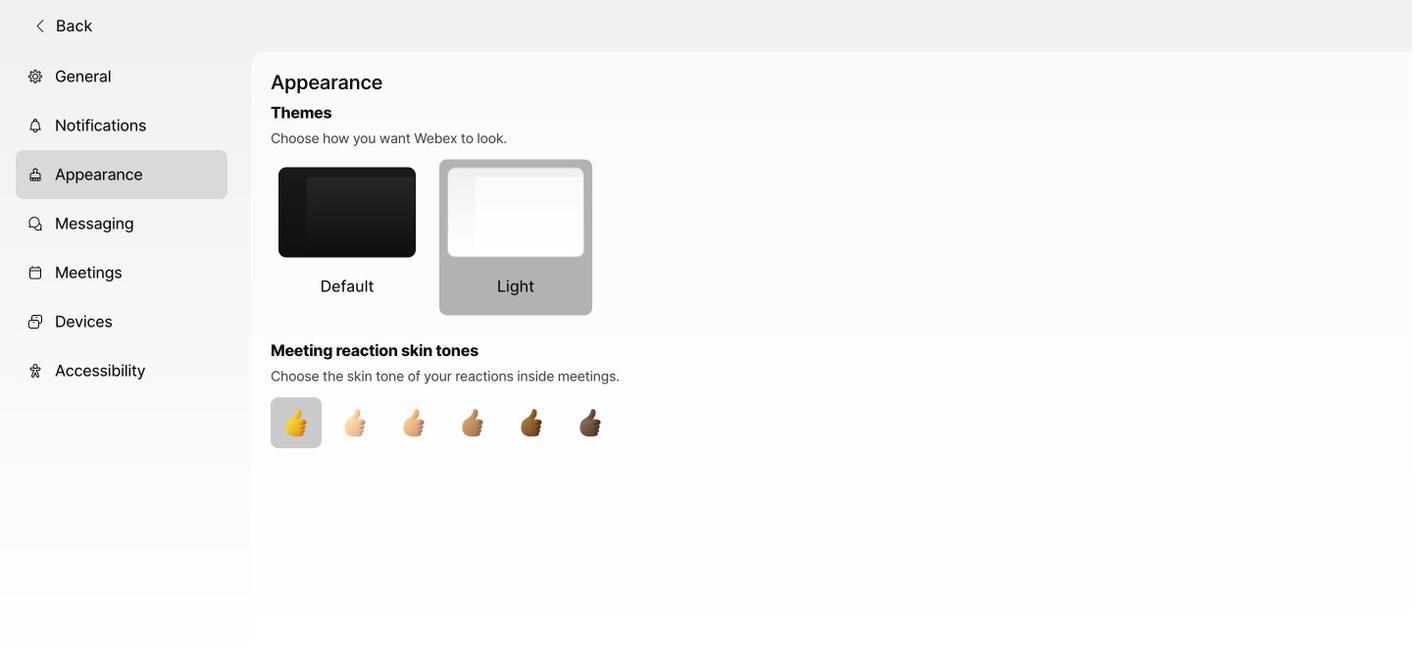 Task type: describe. For each thing, give the bounding box(es) containing it.
messaging tab
[[16, 199, 228, 248]]

settings navigation
[[0, 52, 251, 667]]

accessibility tab
[[16, 346, 228, 395]]



Task type: locate. For each thing, give the bounding box(es) containing it.
notifications tab
[[16, 101, 228, 150]]

devices tab
[[16, 297, 228, 346]]

meetings tab
[[16, 248, 228, 297]]

general tab
[[16, 52, 228, 101]]

appearance tab
[[16, 150, 228, 199]]

skin tone picker toolbar
[[271, 398, 1156, 449]]



Task type: vqa. For each thing, say whether or not it's contained in the screenshot.
the topmost superman element
no



